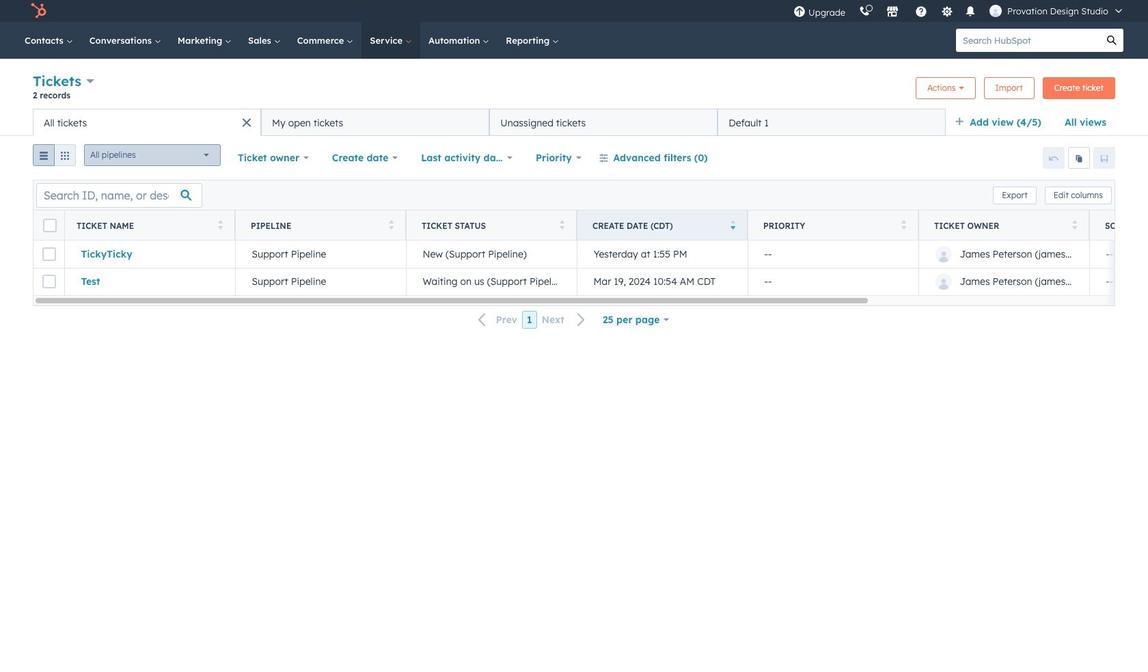 Task type: describe. For each thing, give the bounding box(es) containing it.
Search ID, name, or description search field
[[36, 183, 202, 207]]

4 press to sort. element from the left
[[901, 220, 906, 231]]

2 press to sort. image from the left
[[559, 220, 565, 229]]

3 press to sort. image from the left
[[1072, 220, 1077, 229]]

5 press to sort. element from the left
[[1072, 220, 1077, 231]]

2 press to sort. element from the left
[[389, 220, 394, 231]]

2 press to sort. image from the left
[[901, 220, 906, 229]]

1 press to sort. image from the left
[[389, 220, 394, 229]]

3 press to sort. element from the left
[[559, 220, 565, 231]]



Task type: vqa. For each thing, say whether or not it's contained in the screenshot.
great! you're within the limit. 66 characters remaining
no



Task type: locate. For each thing, give the bounding box(es) containing it.
menu
[[787, 0, 1132, 22]]

0 horizontal spatial press to sort. image
[[389, 220, 394, 229]]

descending sort. press to sort ascending. image
[[730, 220, 736, 229]]

pagination navigation
[[470, 311, 594, 329]]

0 horizontal spatial press to sort. image
[[218, 220, 223, 229]]

1 horizontal spatial press to sort. image
[[901, 220, 906, 229]]

james peterson image
[[990, 5, 1002, 17]]

group
[[33, 144, 76, 172]]

2 horizontal spatial press to sort. image
[[1072, 220, 1077, 229]]

descending sort. press to sort ascending. element
[[730, 220, 736, 231]]

press to sort. element
[[218, 220, 223, 231], [389, 220, 394, 231], [559, 220, 565, 231], [901, 220, 906, 231], [1072, 220, 1077, 231]]

Search HubSpot search field
[[956, 29, 1101, 52]]

1 horizontal spatial press to sort. image
[[559, 220, 565, 229]]

1 press to sort. image from the left
[[218, 220, 223, 229]]

press to sort. image
[[218, 220, 223, 229], [901, 220, 906, 229]]

press to sort. image
[[389, 220, 394, 229], [559, 220, 565, 229], [1072, 220, 1077, 229]]

1 press to sort. element from the left
[[218, 220, 223, 231]]

banner
[[33, 71, 1116, 109]]

marketplaces image
[[887, 6, 899, 18]]



